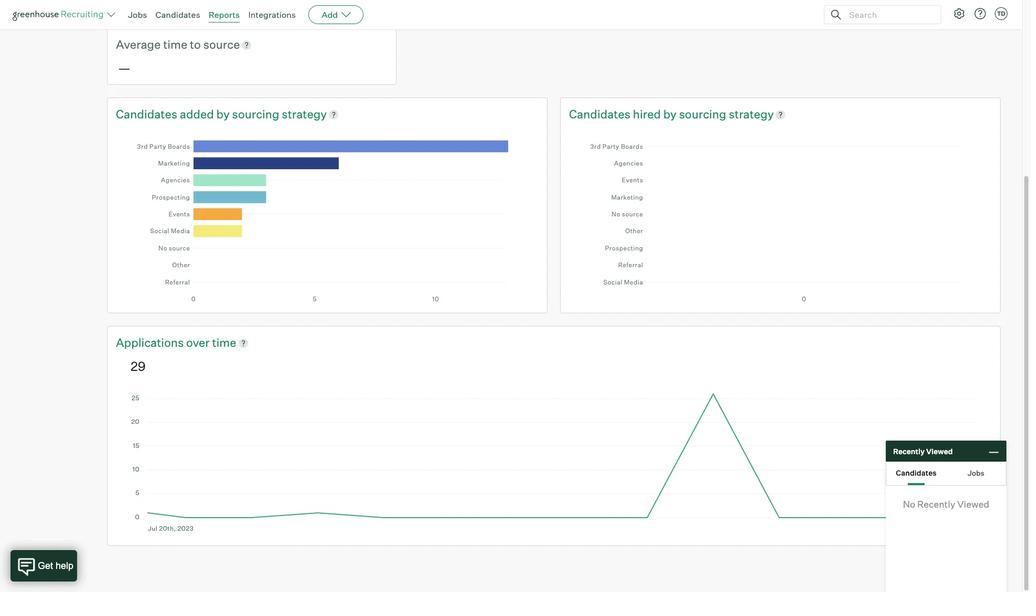 Task type: vqa. For each thing, say whether or not it's contained in the screenshot.
first TWITTER
no



Task type: locate. For each thing, give the bounding box(es) containing it.
td
[[997, 10, 1006, 17]]

Search text field
[[847, 7, 932, 22]]

viewed
[[927, 447, 953, 456], [958, 499, 990, 511]]

1 vertical spatial viewed
[[958, 499, 990, 511]]

tab list
[[887, 463, 1006, 486]]

2 strategy link from the left
[[729, 106, 774, 123]]

1 by from the left
[[216, 107, 230, 121]]

sourcing link for candidates added by sourcing
[[232, 106, 282, 123]]

strategy for candidates added by sourcing
[[282, 107, 327, 121]]

—
[[118, 60, 131, 76]]

by link
[[216, 106, 232, 123], [664, 106, 679, 123]]

2 strategy from the left
[[729, 107, 774, 121]]

time
[[163, 37, 187, 51], [212, 336, 236, 350]]

source
[[203, 37, 240, 51]]

0 vertical spatial recently
[[894, 447, 925, 456]]

1 sourcing link from the left
[[232, 106, 282, 123]]

strategy link for candidates hired by sourcing
[[729, 106, 774, 123]]

sourcing for candidates hired by sourcing
[[679, 107, 727, 121]]

strategy link for candidates added by sourcing
[[282, 106, 327, 123]]

jobs
[[128, 9, 147, 20], [968, 469, 985, 478]]

candidates link for candidates hired by sourcing
[[569, 106, 633, 123]]

0 vertical spatial time
[[163, 37, 187, 51]]

hired link
[[633, 106, 664, 123]]

integrations link
[[248, 9, 296, 20]]

candidates link
[[156, 9, 200, 20], [116, 106, 180, 123], [569, 106, 633, 123]]

by
[[216, 107, 230, 121], [664, 107, 677, 121]]

candidates hired by sourcing
[[569, 107, 729, 121]]

no
[[903, 499, 916, 511]]

reports link
[[209, 9, 240, 20]]

added
[[180, 107, 214, 121]]

jobs up average
[[128, 9, 147, 20]]

sourcing
[[232, 107, 279, 121], [679, 107, 727, 121]]

1 vertical spatial recently
[[918, 499, 956, 511]]

by link right hired
[[664, 106, 679, 123]]

tab list containing candidates
[[887, 463, 1006, 486]]

1 horizontal spatial strategy link
[[729, 106, 774, 123]]

xychart image
[[131, 133, 524, 303], [584, 133, 978, 303], [131, 391, 978, 533]]

0 horizontal spatial sourcing link
[[232, 106, 282, 123]]

0 vertical spatial jobs
[[128, 9, 147, 20]]

1 sourcing from the left
[[232, 107, 279, 121]]

1 vertical spatial jobs
[[968, 469, 985, 478]]

0 horizontal spatial strategy link
[[282, 106, 327, 123]]

sourcing link for candidates hired by sourcing
[[679, 106, 729, 123]]

1 horizontal spatial by
[[664, 107, 677, 121]]

strategy link
[[282, 106, 327, 123], [729, 106, 774, 123]]

candidates link for candidates added by sourcing
[[116, 106, 180, 123]]

over
[[186, 336, 210, 350]]

hired
[[633, 107, 661, 121]]

sourcing link
[[232, 106, 282, 123], [679, 106, 729, 123]]

candidates down recently viewed
[[896, 469, 937, 478]]

by right added in the top of the page
[[216, 107, 230, 121]]

time link
[[212, 335, 236, 352]]

strategy
[[282, 107, 327, 121], [729, 107, 774, 121]]

td button
[[995, 7, 1008, 20]]

recently
[[894, 447, 925, 456], [918, 499, 956, 511]]

no recently viewed
[[903, 499, 990, 511]]

1 strategy link from the left
[[282, 106, 327, 123]]

0 horizontal spatial strategy
[[282, 107, 327, 121]]

1 horizontal spatial sourcing
[[679, 107, 727, 121]]

average time to
[[116, 37, 203, 51]]

0 horizontal spatial sourcing
[[232, 107, 279, 121]]

time right over
[[212, 336, 236, 350]]

2 by link from the left
[[664, 106, 679, 123]]

1 by link from the left
[[216, 106, 232, 123]]

0 horizontal spatial by
[[216, 107, 230, 121]]

1 horizontal spatial by link
[[664, 106, 679, 123]]

applications
[[116, 336, 184, 350]]

0 horizontal spatial viewed
[[927, 447, 953, 456]]

2 sourcing link from the left
[[679, 106, 729, 123]]

candidates
[[156, 9, 200, 20], [116, 107, 177, 121], [569, 107, 631, 121], [896, 469, 937, 478]]

by link for hired
[[664, 106, 679, 123]]

1 horizontal spatial jobs
[[968, 469, 985, 478]]

by link right added in the top of the page
[[216, 106, 232, 123]]

1 horizontal spatial time
[[212, 336, 236, 350]]

by for hired
[[664, 107, 677, 121]]

2 by from the left
[[664, 107, 677, 121]]

0 horizontal spatial by link
[[216, 106, 232, 123]]

1 strategy from the left
[[282, 107, 327, 121]]

1 vertical spatial time
[[212, 336, 236, 350]]

2 sourcing from the left
[[679, 107, 727, 121]]

time left to at top
[[163, 37, 187, 51]]

1 horizontal spatial strategy
[[729, 107, 774, 121]]

by right hired
[[664, 107, 677, 121]]

1 horizontal spatial sourcing link
[[679, 106, 729, 123]]

to
[[190, 37, 201, 51]]

jobs up 'no recently viewed'
[[968, 469, 985, 478]]

greenhouse recruiting image
[[13, 8, 107, 21]]

0 vertical spatial viewed
[[927, 447, 953, 456]]



Task type: describe. For each thing, give the bounding box(es) containing it.
over link
[[186, 335, 212, 352]]

1 horizontal spatial viewed
[[958, 499, 990, 511]]

jobs link
[[128, 9, 147, 20]]

sourcing for candidates added by sourcing
[[232, 107, 279, 121]]

applications link
[[116, 335, 186, 352]]

candidates inside tab list
[[896, 469, 937, 478]]

candidates left added in the top of the page
[[116, 107, 177, 121]]

by for added
[[216, 107, 230, 121]]

added link
[[180, 106, 216, 123]]

candidates up to at top
[[156, 9, 200, 20]]

add
[[322, 9, 338, 20]]

integrations
[[248, 9, 296, 20]]

add button
[[309, 5, 364, 24]]

xychart image for candidates hired by sourcing
[[584, 133, 978, 303]]

recently viewed
[[894, 447, 953, 456]]

candidates added by sourcing
[[116, 107, 282, 121]]

applications over
[[116, 336, 212, 350]]

by link for added
[[216, 106, 232, 123]]

xychart image for candidates added by sourcing
[[131, 133, 524, 303]]

29
[[131, 359, 146, 375]]

candidates left hired
[[569, 107, 631, 121]]

average
[[116, 37, 161, 51]]

reports
[[209, 9, 240, 20]]

td button
[[993, 5, 1010, 22]]

configure image
[[953, 7, 966, 20]]

strategy for candidates hired by sourcing
[[729, 107, 774, 121]]

0 horizontal spatial time
[[163, 37, 187, 51]]

0 horizontal spatial jobs
[[128, 9, 147, 20]]



